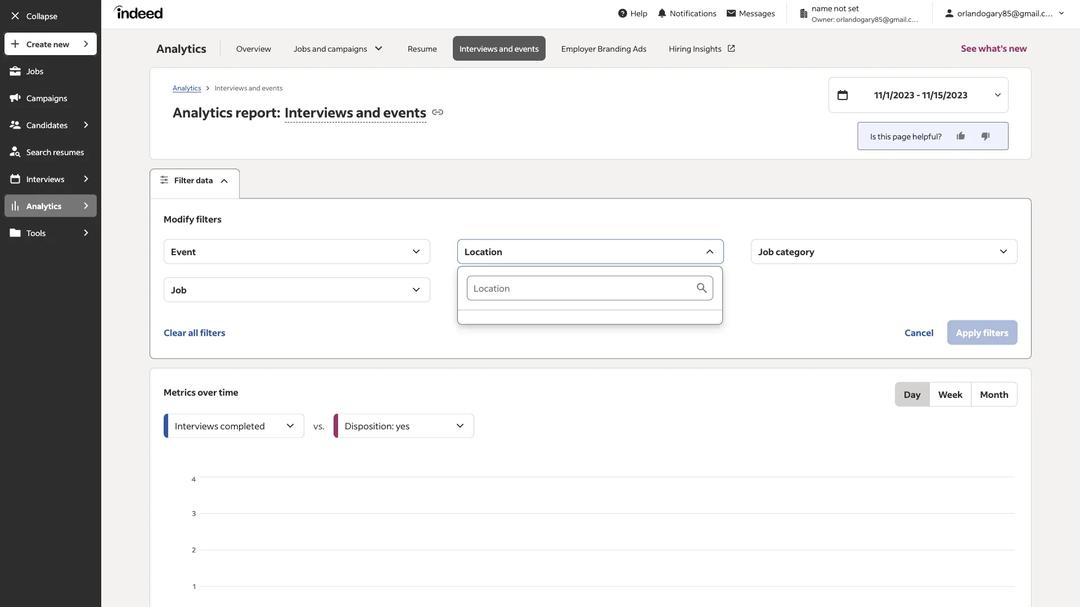 Task type: vqa. For each thing, say whether or not it's contained in the screenshot.
middle performance
no



Task type: describe. For each thing, give the bounding box(es) containing it.
time
[[219, 387, 238, 398]]

clear all filters button
[[164, 320, 226, 345]]

new inside button
[[1009, 42, 1027, 54]]

candidates link
[[3, 113, 74, 137]]

0 horizontal spatial analytics link
[[3, 194, 74, 218]]

1 vertical spatial events
[[262, 83, 283, 92]]

notifications button
[[652, 1, 721, 26]]

page
[[893, 131, 911, 141]]

set
[[848, 3, 859, 13]]

and inside 'link'
[[499, 43, 513, 53]]

location
[[465, 246, 502, 257]]

0 vertical spatial filters
[[196, 213, 222, 225]]

help button
[[613, 3, 652, 24]]

employer
[[561, 43, 596, 53]]

job category
[[758, 246, 815, 257]]

collapse button
[[3, 3, 98, 28]]

name not set owner: orlandogary85@gmail.com element
[[794, 2, 925, 24]]

-
[[916, 89, 920, 101]]

clear
[[164, 327, 186, 338]]

this page is not helpful image
[[980, 131, 991, 142]]

ads
[[633, 43, 647, 53]]

day
[[904, 389, 921, 400]]

name
[[812, 3, 832, 13]]

search resumes
[[26, 147, 84, 157]]

event button
[[164, 239, 430, 264]]

hiring
[[669, 43, 691, 53]]

messages link
[[721, 3, 780, 24]]

overview
[[236, 43, 271, 53]]

orlandogary85@gmail.com button
[[940, 3, 1071, 24]]

interviews link
[[3, 167, 74, 191]]

what's
[[979, 42, 1007, 54]]

campaigns
[[26, 93, 67, 103]]

this page is helpful image
[[955, 131, 967, 142]]

resumes
[[53, 147, 84, 157]]

not
[[834, 3, 847, 13]]

events inside 'link'
[[515, 43, 539, 53]]

location list box
[[458, 267, 722, 324]]

collapse
[[26, 11, 57, 21]]

hiring insights
[[669, 43, 722, 53]]

employer branding ads
[[561, 43, 647, 53]]

employer branding ads link
[[555, 36, 653, 61]]

resume
[[408, 43, 437, 53]]

campaigns link
[[3, 86, 98, 110]]

see what's new
[[961, 42, 1027, 54]]

category
[[776, 246, 815, 257]]

orlandogary85@gmail.com inside dropdown button
[[958, 8, 1057, 18]]

cancel button
[[896, 320, 943, 345]]

1 horizontal spatial analytics link
[[173, 83, 201, 92]]

analytics report: interviews and events
[[173, 103, 427, 121]]

11/1/2023 - 11/15/2023
[[874, 89, 968, 101]]

and inside button
[[312, 43, 326, 53]]

menu bar containing create new
[[0, 32, 101, 608]]

filter data button
[[150, 169, 240, 199]]

resume link
[[401, 36, 444, 61]]

show shareable url image
[[431, 105, 445, 119]]



Task type: locate. For each thing, give the bounding box(es) containing it.
0 horizontal spatial job
[[171, 284, 187, 296]]

all
[[188, 327, 198, 338]]

filters
[[196, 213, 222, 225], [200, 327, 226, 338]]

search resumes link
[[3, 140, 98, 164]]

new right what's
[[1009, 42, 1027, 54]]

notifications
[[670, 8, 717, 18]]

filters right all
[[200, 327, 226, 338]]

cancel
[[905, 327, 934, 338]]

job button
[[164, 278, 430, 302]]

filter
[[174, 175, 194, 185]]

indeed home image
[[114, 5, 168, 19]]

new inside menu bar
[[53, 39, 69, 49]]

insights
[[693, 43, 722, 53]]

owner:
[[812, 15, 835, 23]]

jobs left campaigns
[[294, 43, 311, 53]]

see
[[961, 42, 977, 54]]

name not set owner: orlandogary85@gmail.com
[[812, 3, 922, 23]]

job category button
[[751, 239, 1018, 264]]

location button
[[457, 239, 724, 264]]

analytics link
[[173, 83, 201, 92], [3, 194, 74, 218]]

2 horizontal spatial events
[[515, 43, 539, 53]]

region
[[164, 475, 1018, 608]]

1 vertical spatial job
[[171, 284, 187, 296]]

interviews and events inside the 'interviews and events' 'link'
[[460, 43, 539, 53]]

overview link
[[229, 36, 278, 61]]

metrics over time
[[164, 387, 238, 398]]

0 horizontal spatial events
[[262, 83, 283, 92]]

1 horizontal spatial job
[[758, 246, 774, 257]]

jobs for jobs and campaigns
[[294, 43, 311, 53]]

orlandogary85@gmail.com
[[958, 8, 1057, 18], [836, 15, 922, 23]]

job
[[758, 246, 774, 257], [171, 284, 187, 296]]

events left show shareable url icon
[[383, 103, 427, 121]]

11/1/2023
[[874, 89, 915, 101]]

interviews inside the 'interviews and events' 'link'
[[460, 43, 498, 53]]

0 vertical spatial job
[[758, 246, 774, 257]]

0 vertical spatial jobs
[[294, 43, 311, 53]]

job left category
[[758, 246, 774, 257]]

0 vertical spatial interviews and events
[[460, 43, 539, 53]]

0 horizontal spatial interviews and events
[[215, 83, 283, 92]]

analytics inside menu bar
[[26, 201, 61, 211]]

orlandogary85@gmail.com up see what's new
[[958, 8, 1057, 18]]

see what's new button
[[961, 29, 1027, 68]]

orlandogary85@gmail.com down set
[[836, 15, 922, 23]]

jobs inside menu bar
[[26, 66, 43, 76]]

0 horizontal spatial jobs
[[26, 66, 43, 76]]

interviews inside interviews link
[[26, 174, 64, 184]]

0 horizontal spatial new
[[53, 39, 69, 49]]

help
[[631, 8, 648, 18]]

jobs and campaigns
[[294, 43, 367, 53]]

1 vertical spatial analytics link
[[3, 194, 74, 218]]

search
[[26, 147, 51, 157]]

1 horizontal spatial orlandogary85@gmail.com
[[958, 8, 1057, 18]]

and
[[312, 43, 326, 53], [499, 43, 513, 53], [249, 83, 261, 92], [356, 103, 381, 121]]

interviews
[[460, 43, 498, 53], [215, 83, 247, 92], [285, 103, 353, 121], [26, 174, 64, 184]]

jobs inside button
[[294, 43, 311, 53]]

vs.
[[313, 420, 325, 432]]

0 horizontal spatial orlandogary85@gmail.com
[[836, 15, 922, 23]]

orlandogary85@gmail.com inside name not set owner: orlandogary85@gmail.com
[[836, 15, 922, 23]]

1 horizontal spatial interviews and events
[[460, 43, 539, 53]]

job for job
[[171, 284, 187, 296]]

jobs down create new link at the left of page
[[26, 66, 43, 76]]

branding
[[598, 43, 631, 53]]

create
[[26, 39, 52, 49]]

this
[[878, 131, 891, 141]]

data
[[196, 175, 213, 185]]

0 vertical spatial events
[[515, 43, 539, 53]]

create new link
[[3, 32, 74, 56]]

jobs
[[294, 43, 311, 53], [26, 66, 43, 76]]

interviews and events
[[460, 43, 539, 53], [215, 83, 283, 92]]

helpful?
[[913, 131, 942, 141]]

1 vertical spatial jobs
[[26, 66, 43, 76]]

2 vertical spatial events
[[383, 103, 427, 121]]

jobs link
[[3, 59, 98, 83]]

1 vertical spatial interviews and events
[[215, 83, 283, 92]]

new right create
[[53, 39, 69, 49]]

interviews and events link
[[453, 36, 546, 61]]

clear all filters
[[164, 327, 226, 338]]

job down event
[[171, 284, 187, 296]]

jobs and campaigns button
[[287, 36, 392, 61]]

job for job category
[[758, 246, 774, 257]]

hiring insights link
[[662, 36, 743, 61]]

tools
[[26, 228, 46, 238]]

over
[[198, 387, 217, 398]]

Location field
[[467, 276, 695, 301]]

candidates
[[26, 120, 68, 130]]

messages
[[739, 8, 775, 18]]

11/15/2023
[[922, 89, 968, 101]]

is this page helpful?
[[870, 131, 942, 141]]

events left employer
[[515, 43, 539, 53]]

create new
[[26, 39, 69, 49]]

report:
[[235, 103, 280, 121]]

modify
[[164, 213, 194, 225]]

new
[[53, 39, 69, 49], [1009, 42, 1027, 54]]

1 horizontal spatial jobs
[[294, 43, 311, 53]]

0 vertical spatial analytics link
[[173, 83, 201, 92]]

analytics
[[156, 41, 206, 56], [173, 83, 201, 92], [173, 103, 233, 121], [26, 201, 61, 211]]

interviews and events button
[[280, 100, 427, 125]]

modify filters
[[164, 213, 222, 225]]

month
[[980, 389, 1009, 400]]

week
[[938, 389, 963, 400]]

is
[[870, 131, 876, 141]]

menu bar
[[0, 32, 101, 608]]

filters inside the clear all filters button
[[200, 327, 226, 338]]

1 vertical spatial filters
[[200, 327, 226, 338]]

filters right modify
[[196, 213, 222, 225]]

1 horizontal spatial new
[[1009, 42, 1027, 54]]

campaigns
[[328, 43, 367, 53]]

tools link
[[3, 221, 74, 245]]

events up report:
[[262, 83, 283, 92]]

jobs for jobs
[[26, 66, 43, 76]]

event
[[171, 246, 196, 257]]

metrics
[[164, 387, 196, 398]]

1 horizontal spatial events
[[383, 103, 427, 121]]

filter data
[[174, 175, 213, 185]]

events
[[515, 43, 539, 53], [262, 83, 283, 92], [383, 103, 427, 121]]



